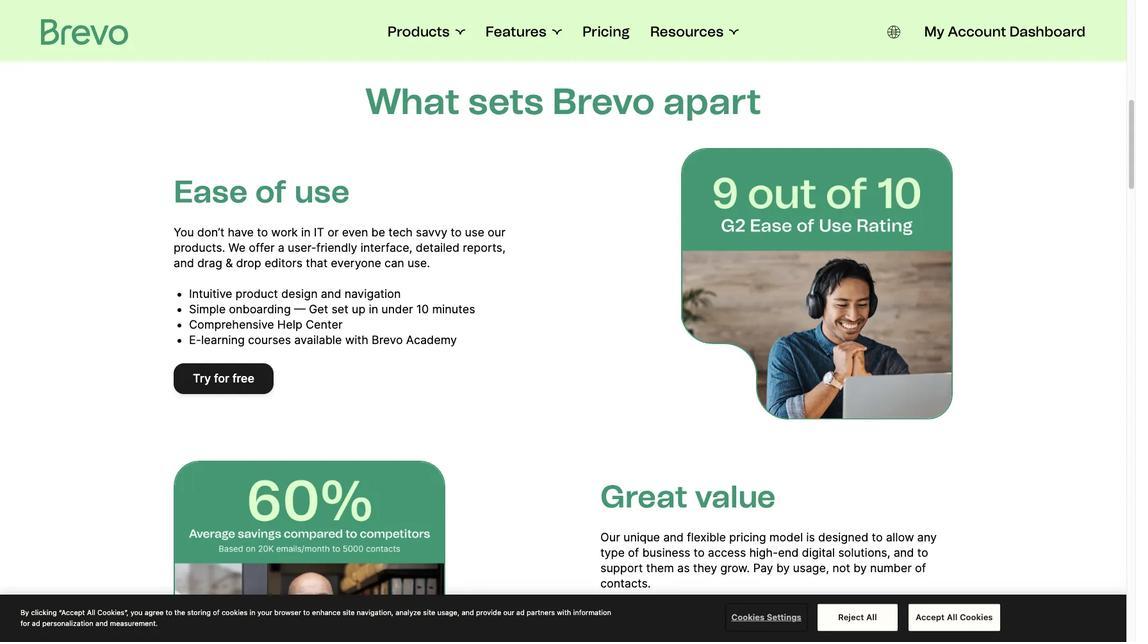 Task type: vqa. For each thing, say whether or not it's contained in the screenshot.
especially
no



Task type: describe. For each thing, give the bounding box(es) containing it.
or
[[328, 225, 339, 239]]

detailed
[[416, 241, 460, 254]]

academy
[[406, 333, 457, 347]]

product
[[236, 287, 278, 300]]

in inside you don't have to work in it or even be tech savvy to use our products. we offer a user-friendly interface, detailed reports, and drag & drop editors that everyone can use.
[[301, 225, 311, 239]]

clicking
[[31, 608, 57, 617]]

dashboard
[[1010, 23, 1086, 40]]

you
[[131, 608, 143, 617]]

browser
[[274, 608, 301, 617]]

use.
[[408, 256, 430, 270]]

by
[[21, 608, 29, 617]]

center
[[306, 318, 343, 331]]

all inside by clicking "accept all cookies", you agree to the storing of cookies in your browser to enhance site navigation, analyze site usage, and provide our ad partners with information for ad personalization and measurement.
[[87, 608, 95, 617]]

in inside intuitive product design and navigation simple onboarding — get set up in under 10 minutes comprehensive help center e-learning courses available with brevo academy
[[369, 302, 378, 316]]

contacts
[[705, 607, 753, 621]]

—
[[294, 302, 306, 316]]

be
[[372, 225, 385, 239]]

reject all button
[[818, 604, 898, 631]]

1 vertical spatial ad
[[32, 619, 40, 627]]

even
[[342, 225, 368, 239]]

solutions,
[[839, 546, 891, 559]]

to up offer in the top of the page
[[257, 225, 268, 239]]

1 cookies from the left
[[732, 612, 765, 622]]

free inside button
[[233, 372, 255, 385]]

number
[[871, 561, 912, 575]]

work
[[271, 225, 298, 239]]

support
[[601, 561, 643, 575]]

under
[[382, 302, 413, 316]]

ease of use
[[174, 173, 350, 210]]

tech
[[389, 225, 413, 239]]

that
[[306, 256, 328, 270]]

onboarding
[[229, 302, 291, 316]]

to left the the
[[166, 608, 173, 617]]

end
[[778, 546, 799, 559]]

they
[[693, 561, 718, 575]]

pricing
[[730, 531, 767, 544]]

resources
[[651, 23, 724, 40]]

drop
[[236, 256, 261, 270]]

high-
[[750, 546, 778, 559]]

any
[[918, 531, 937, 544]]

user-
[[288, 241, 317, 254]]

53
[[616, 623, 630, 636]]

simple
[[189, 302, 226, 316]]

accept all cookies
[[916, 612, 993, 622]]

intuitive
[[189, 287, 232, 300]]

up
[[352, 302, 366, 316]]

design
[[281, 287, 318, 300]]

value
[[695, 478, 776, 515]]

"accept
[[59, 608, 85, 617]]

2 cookies from the left
[[960, 612, 993, 622]]

don't
[[197, 225, 225, 239]]

for inside by clicking "accept all cookies", you agree to the storing of cookies in your browser to enhance site navigation, analyze site usage, and provide our ad partners with information for ad personalization and measurement.
[[21, 619, 30, 627]]

and down the cookies",
[[96, 619, 108, 627]]

and inside intuitive product design and navigation simple onboarding — get set up in under 10 minutes comprehensive help center e-learning courses available with brevo academy
[[321, 287, 342, 300]]

what sets brevo apart
[[365, 80, 762, 123]]

brevo image
[[41, 19, 128, 45]]

features link
[[486, 23, 562, 41]]

can
[[385, 256, 404, 270]]

to up they
[[694, 546, 705, 559]]

to up detailed
[[451, 225, 462, 239]]

intuitive product design and navigation simple onboarding — get set up in under 10 minutes comprehensive help center e-learning courses available with brevo academy
[[189, 287, 475, 347]]

editors
[[265, 256, 303, 270]]

sets
[[469, 80, 544, 123]]

and down 'allow'
[[894, 546, 915, 559]]

of up 'work'
[[255, 173, 287, 210]]

random image
[[681, 148, 953, 420]]

have
[[228, 225, 254, 239]]

by clicking "accept all cookies", you agree to the storing of cookies in your browser to enhance site navigation, analyze site usage, and provide our ad partners with information for ad personalization and measurement.
[[21, 608, 612, 627]]

interface,
[[361, 241, 413, 254]]

2 site from the left
[[423, 608, 435, 617]]

drag
[[197, 256, 222, 270]]

measurement.
[[110, 619, 158, 627]]

reject
[[839, 612, 865, 622]]

&
[[226, 256, 233, 270]]

on
[[682, 623, 695, 636]]

reject all
[[839, 612, 877, 622]]

a
[[278, 241, 285, 254]]

2 by from the left
[[854, 561, 867, 575]]

and left provide
[[462, 608, 474, 617]]

try for free
[[193, 372, 255, 385]]



Task type: locate. For each thing, give the bounding box(es) containing it.
products
[[388, 23, 450, 40]]

1 horizontal spatial use
[[465, 225, 485, 239]]

and up set
[[321, 287, 342, 300]]

ease
[[174, 173, 248, 210]]

1 horizontal spatial cookies
[[960, 612, 993, 622]]

0 horizontal spatial free
[[233, 372, 255, 385]]

0 horizontal spatial ad
[[32, 619, 40, 627]]

unique
[[624, 531, 660, 544]]

1 horizontal spatial free
[[699, 623, 720, 636]]

for for $0
[[634, 607, 649, 621]]

try
[[193, 372, 211, 385]]

and up the business at the right
[[664, 531, 684, 544]]

features
[[634, 623, 679, 636]]

0 horizontal spatial all
[[87, 608, 95, 617]]

plans
[[724, 623, 753, 636]]

of right "number"
[[915, 561, 927, 575]]

for inside button
[[214, 372, 229, 385]]

1 horizontal spatial in
[[301, 225, 311, 239]]

our unique and flexible pricing model is designed to allow any type of business to access high-end digital solutions, and to support them as they grow. pay by usage, not by number of contacts.
[[601, 531, 937, 590]]

to
[[257, 225, 268, 239], [451, 225, 462, 239], [872, 531, 883, 544], [694, 546, 705, 559], [918, 546, 929, 559], [166, 608, 173, 617], [303, 608, 310, 617]]

our inside by clicking "accept all cookies", you agree to the storing of cookies in your browser to enhance site navigation, analyze site usage, and provide our ad partners with information for ad personalization and measurement.
[[504, 608, 515, 617]]

free
[[233, 372, 255, 385], [699, 623, 720, 636]]

1 vertical spatial usage,
[[437, 608, 460, 617]]

$0 for unlimited contacts 53 features on free plans
[[616, 607, 753, 636]]

apart
[[664, 80, 762, 123]]

1 by from the left
[[777, 561, 790, 575]]

use up reports,
[[465, 225, 485, 239]]

information
[[573, 608, 612, 617]]

usage, down digital
[[793, 561, 830, 575]]

model
[[770, 531, 803, 544]]

savvy
[[416, 225, 448, 239]]

0 horizontal spatial for
[[21, 619, 30, 627]]

1 horizontal spatial all
[[867, 612, 877, 622]]

cookies",
[[97, 608, 129, 617]]

our inside you don't have to work in it or even be tech savvy to use our products. we offer a user-friendly interface, detailed reports, and drag & drop editors that everyone can use.
[[488, 225, 506, 239]]

site right analyze at left bottom
[[423, 608, 435, 617]]

0 horizontal spatial by
[[777, 561, 790, 575]]

our
[[488, 225, 506, 239], [504, 608, 515, 617]]

navigation,
[[357, 608, 394, 617]]

settings
[[767, 612, 802, 622]]

site
[[343, 608, 355, 617], [423, 608, 435, 617]]

with inside intuitive product design and navigation simple onboarding — get set up in under 10 minutes comprehensive help center e-learning courses available with brevo academy
[[345, 333, 369, 347]]

of inside by clicking "accept all cookies", you agree to the storing of cookies in your browser to enhance site navigation, analyze site usage, and provide our ad partners with information for ad personalization and measurement.
[[213, 608, 220, 617]]

contacts.
[[601, 577, 651, 590]]

1 vertical spatial use
[[465, 225, 485, 239]]

great value
[[601, 478, 776, 515]]

to down any
[[918, 546, 929, 559]]

e-
[[189, 333, 201, 347]]

free right the try
[[233, 372, 255, 385]]

to right the browser
[[303, 608, 310, 617]]

0 horizontal spatial in
[[250, 608, 256, 617]]

and down products.
[[174, 256, 194, 270]]

set
[[332, 302, 349, 316]]

site right enhance in the left bottom of the page
[[343, 608, 355, 617]]

1 horizontal spatial site
[[423, 608, 435, 617]]

all for reject all
[[867, 612, 877, 622]]

0 vertical spatial in
[[301, 225, 311, 239]]

2 horizontal spatial in
[[369, 302, 378, 316]]

my account dashboard
[[925, 23, 1086, 40]]

free inside $0 for unlimited contacts 53 features on free plans
[[699, 623, 720, 636]]

minutes
[[432, 302, 475, 316]]

of down the unique
[[628, 546, 639, 559]]

by
[[777, 561, 790, 575], [854, 561, 867, 575]]

for down by
[[21, 619, 30, 627]]

0 vertical spatial usage,
[[793, 561, 830, 575]]

and inside you don't have to work in it or even be tech savvy to use our products. we offer a user-friendly interface, detailed reports, and drag & drop editors that everyone can use.
[[174, 256, 194, 270]]

accept all cookies button
[[909, 604, 1001, 631]]

your
[[258, 608, 272, 617]]

1 vertical spatial with
[[557, 608, 571, 617]]

for right the try
[[214, 372, 229, 385]]

type
[[601, 546, 625, 559]]

0 vertical spatial our
[[488, 225, 506, 239]]

usage,
[[793, 561, 830, 575], [437, 608, 460, 617]]

0 horizontal spatial with
[[345, 333, 369, 347]]

0 horizontal spatial brevo
[[372, 333, 403, 347]]

0 vertical spatial ad
[[517, 608, 525, 617]]

2 horizontal spatial for
[[634, 607, 649, 621]]

available
[[294, 333, 342, 347]]

partners
[[527, 608, 555, 617]]

ad left partners
[[517, 608, 525, 617]]

usage, right analyze at left bottom
[[437, 608, 460, 617]]

free right on
[[699, 623, 720, 636]]

comprehensive
[[189, 318, 274, 331]]

1 horizontal spatial brevo
[[552, 80, 655, 123]]

in inside by clicking "accept all cookies", you agree to the storing of cookies in your browser to enhance site navigation, analyze site usage, and provide our ad partners with information for ad personalization and measurement.
[[250, 608, 256, 617]]

with right partners
[[557, 608, 571, 617]]

account
[[948, 23, 1007, 40]]

navigation
[[345, 287, 401, 300]]

learning
[[201, 333, 245, 347]]

0 vertical spatial with
[[345, 333, 369, 347]]

1 vertical spatial free
[[699, 623, 720, 636]]

our right provide
[[504, 608, 515, 617]]

to up 'solutions,' on the right of page
[[872, 531, 883, 544]]

button image
[[888, 26, 900, 38]]

the
[[175, 608, 185, 617]]

cookies up plans
[[732, 612, 765, 622]]

1 vertical spatial our
[[504, 608, 515, 617]]

is
[[807, 531, 815, 544]]

1 horizontal spatial by
[[854, 561, 867, 575]]

1 vertical spatial brevo
[[372, 333, 403, 347]]

for for try
[[214, 372, 229, 385]]

resources link
[[651, 23, 739, 41]]

2 horizontal spatial all
[[947, 612, 958, 622]]

brevo inside intuitive product design and navigation simple onboarding — get set up in under 10 minutes comprehensive help center e-learning courses available with brevo academy
[[372, 333, 403, 347]]

friendly
[[316, 241, 357, 254]]

great
[[601, 478, 688, 515]]

use inside you don't have to work in it or even be tech savvy to use our products. we offer a user-friendly interface, detailed reports, and drag & drop editors that everyone can use.
[[465, 225, 485, 239]]

designed
[[819, 531, 869, 544]]

0 vertical spatial free
[[233, 372, 255, 385]]

and
[[174, 256, 194, 270], [321, 287, 342, 300], [664, 531, 684, 544], [894, 546, 915, 559], [462, 608, 474, 617], [96, 619, 108, 627]]

1 horizontal spatial usage,
[[793, 561, 830, 575]]

pay
[[754, 561, 774, 575]]

all right reject
[[867, 612, 877, 622]]

all inside reject all button
[[867, 612, 877, 622]]

my account dashboard link
[[925, 23, 1086, 41]]

we
[[229, 241, 246, 254]]

our up reports,
[[488, 225, 506, 239]]

0 horizontal spatial usage,
[[437, 608, 460, 617]]

in right up
[[369, 302, 378, 316]]

products.
[[174, 241, 225, 254]]

0 vertical spatial brevo
[[552, 80, 655, 123]]

ad down clicking
[[32, 619, 40, 627]]

1 horizontal spatial for
[[214, 372, 229, 385]]

cookies right accept
[[960, 612, 993, 622]]

flexible
[[687, 531, 726, 544]]

not
[[833, 561, 851, 575]]

usage, inside our unique and flexible pricing model is designed to allow any type of business to access high-end digital solutions, and to support them as they grow. pay by usage, not by number of contacts.
[[793, 561, 830, 575]]

features
[[486, 23, 547, 40]]

all right accept
[[947, 612, 958, 622]]

access
[[708, 546, 746, 559]]

courses
[[248, 333, 291, 347]]

pricing link
[[583, 23, 630, 41]]

0 vertical spatial use
[[294, 173, 350, 210]]

by down end
[[777, 561, 790, 575]]

personalization
[[42, 619, 93, 627]]

1 site from the left
[[343, 608, 355, 617]]

you don't have to work in it or even be tech savvy to use our products. we offer a user-friendly interface, detailed reports, and drag & drop editors that everyone can use.
[[174, 225, 506, 270]]

cookies settings button
[[727, 605, 807, 630]]

analyze
[[396, 608, 421, 617]]

our
[[601, 531, 621, 544]]

what
[[365, 80, 460, 123]]

as
[[678, 561, 690, 575]]

1 horizontal spatial with
[[557, 608, 571, 617]]

all inside accept all cookies button
[[947, 612, 958, 622]]

you
[[174, 225, 194, 239]]

them
[[647, 561, 674, 575]]

use
[[294, 173, 350, 210], [465, 225, 485, 239]]

storing
[[187, 608, 211, 617]]

get
[[309, 302, 328, 316]]

with inside by clicking "accept all cookies", you agree to the storing of cookies in your browser to enhance site navigation, analyze site usage, and provide our ad partners with information for ad personalization and measurement.
[[557, 608, 571, 617]]

products link
[[388, 23, 465, 41]]

help
[[278, 318, 303, 331]]

for inside $0 for unlimited contacts 53 features on free plans
[[634, 607, 649, 621]]

use up it
[[294, 173, 350, 210]]

$0
[[616, 607, 631, 621]]

0 horizontal spatial site
[[343, 608, 355, 617]]

1 vertical spatial in
[[369, 302, 378, 316]]

all right "accept
[[87, 608, 95, 617]]

with down up
[[345, 333, 369, 347]]

agree
[[145, 608, 164, 617]]

usage, inside by clicking "accept all cookies", you agree to the storing of cookies in your browser to enhance site navigation, analyze site usage, and provide our ad partners with information for ad personalization and measurement.
[[437, 608, 460, 617]]

accept
[[916, 612, 945, 622]]

for right $0
[[634, 607, 649, 621]]

in left it
[[301, 225, 311, 239]]

business
[[643, 546, 691, 559]]

all for accept all cookies
[[947, 612, 958, 622]]

0 horizontal spatial use
[[294, 173, 350, 210]]

in
[[301, 225, 311, 239], [369, 302, 378, 316], [250, 608, 256, 617]]

2 vertical spatial in
[[250, 608, 256, 617]]

0 horizontal spatial cookies
[[732, 612, 765, 622]]

unlimited
[[652, 607, 702, 621]]

in left the "your"
[[250, 608, 256, 617]]

by down 'solutions,' on the right of page
[[854, 561, 867, 575]]

1 horizontal spatial ad
[[517, 608, 525, 617]]

of right "storing"
[[213, 608, 220, 617]]



